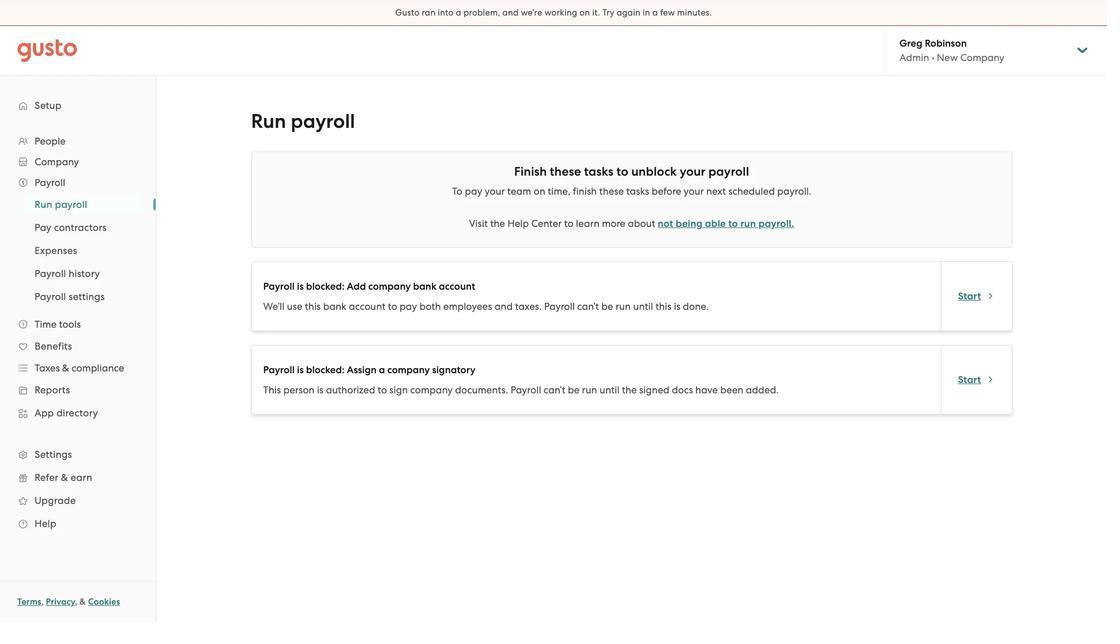 Task type: vqa. For each thing, say whether or not it's contained in the screenshot.
the left until
yes



Task type: locate. For each thing, give the bounding box(es) containing it.
1 this from the left
[[305, 301, 321, 313]]

1 vertical spatial until
[[600, 385, 620, 396]]

able
[[705, 218, 726, 230]]

company down signatory
[[410, 385, 453, 396]]

to right able
[[728, 218, 738, 230]]

payroll. for run
[[759, 218, 794, 230]]

payroll. right scheduled
[[777, 186, 811, 197]]

1 vertical spatial can't
[[544, 385, 565, 396]]

to left learn
[[564, 218, 574, 230]]

1 vertical spatial run payroll
[[35, 199, 87, 210]]

1 list from the top
[[0, 131, 156, 536]]

1 horizontal spatial run
[[616, 301, 631, 313]]

1 vertical spatial help
[[35, 518, 56, 530]]

run inside list
[[35, 199, 52, 210]]

& inside "taxes & compliance" dropdown button
[[62, 363, 69, 374]]

person
[[283, 385, 315, 396]]

1 vertical spatial the
[[622, 385, 637, 396]]

to pay your team on time, finish these tasks before your next scheduled payroll.
[[452, 186, 811, 197]]

terms link
[[17, 597, 41, 608]]

help left center
[[508, 218, 529, 230]]

payroll up time on the left bottom of page
[[35, 291, 66, 303]]

2 horizontal spatial payroll
[[709, 164, 749, 179]]

signed
[[639, 385, 670, 396]]

payroll down company dropdown button at top
[[35, 177, 65, 189]]

1 vertical spatial these
[[599, 186, 624, 197]]

1 vertical spatial blocked:
[[306, 364, 345, 377]]

we'll
[[263, 301, 285, 313]]

1 horizontal spatial bank
[[413, 281, 437, 293]]

0 vertical spatial tasks
[[584, 164, 614, 179]]

added.
[[746, 385, 779, 396]]

0 vertical spatial the
[[490, 218, 505, 230]]

2 list from the top
[[0, 193, 156, 309]]

more
[[602, 218, 626, 230]]

1 vertical spatial payroll
[[709, 164, 749, 179]]

blocked: for assign
[[306, 364, 345, 377]]

privacy link
[[46, 597, 75, 608]]

few
[[660, 7, 675, 18]]

until
[[633, 301, 653, 313], [600, 385, 620, 396]]

blocked: up authorized
[[306, 364, 345, 377]]

taxes.
[[515, 301, 542, 313]]

company button
[[12, 152, 144, 172]]

, left 'privacy' link
[[41, 597, 44, 608]]

pay contractors
[[35, 222, 107, 234]]

payroll.
[[777, 186, 811, 197], [759, 218, 794, 230]]

ran
[[422, 7, 436, 18]]

1 vertical spatial company
[[35, 156, 79, 168]]

in
[[643, 7, 650, 18]]

1 vertical spatial pay
[[400, 301, 417, 313]]

help down upgrade
[[35, 518, 56, 530]]

payroll up we'll
[[263, 281, 295, 293]]

on
[[580, 7, 590, 18], [534, 186, 545, 197]]

2 horizontal spatial run
[[741, 218, 756, 230]]

, left 'cookies' button
[[75, 597, 77, 608]]

0 vertical spatial blocked:
[[306, 281, 345, 293]]

run payroll inside run payroll link
[[35, 199, 87, 210]]

payroll history link
[[21, 264, 144, 284]]

reports link
[[12, 380, 144, 401]]

0 horizontal spatial run
[[35, 199, 52, 210]]

0 horizontal spatial tasks
[[584, 164, 614, 179]]

1 horizontal spatial the
[[622, 385, 637, 396]]

to down payroll is blocked: add company bank account
[[388, 301, 397, 313]]

to
[[617, 164, 628, 179], [564, 218, 574, 230], [728, 218, 738, 230], [388, 301, 397, 313], [378, 385, 387, 396]]

0 horizontal spatial help
[[35, 518, 56, 530]]

0 horizontal spatial these
[[550, 164, 581, 179]]

& right taxes
[[62, 363, 69, 374]]

start link for payroll is blocked: assign a company signatory
[[958, 373, 995, 387]]

company down people
[[35, 156, 79, 168]]

to left "sign"
[[378, 385, 387, 396]]

a right "in"
[[653, 7, 658, 18]]

refer
[[35, 472, 58, 484]]

a right assign
[[379, 364, 385, 377]]

1 vertical spatial payroll.
[[759, 218, 794, 230]]

1 blocked: from the top
[[306, 281, 345, 293]]

0 vertical spatial until
[[633, 301, 653, 313]]

pay left both
[[400, 301, 417, 313]]

we're
[[521, 7, 542, 18]]

0 vertical spatial run
[[741, 218, 756, 230]]

start for account
[[958, 290, 981, 302]]

1 horizontal spatial run
[[251, 110, 286, 133]]

1 horizontal spatial this
[[656, 301, 672, 313]]

0 vertical spatial be
[[602, 301, 613, 313]]

these up time,
[[550, 164, 581, 179]]

& left 'cookies' button
[[80, 597, 86, 608]]

0 horizontal spatial run payroll
[[35, 199, 87, 210]]

been
[[720, 385, 744, 396]]

your up before
[[680, 164, 706, 179]]

be
[[602, 301, 613, 313], [568, 385, 580, 396]]

1 horizontal spatial help
[[508, 218, 529, 230]]

company right add
[[368, 281, 411, 293]]

0 horizontal spatial the
[[490, 218, 505, 230]]

1 start link from the top
[[958, 290, 995, 304]]

1 horizontal spatial account
[[439, 281, 475, 293]]

and left taxes.
[[495, 301, 513, 313]]

1 horizontal spatial payroll
[[291, 110, 355, 133]]

earn
[[71, 472, 92, 484]]

until left signed
[[600, 385, 620, 396]]

app directory
[[35, 408, 98, 419]]

2 vertical spatial company
[[410, 385, 453, 396]]

1 horizontal spatial ,
[[75, 597, 77, 608]]

payroll inside dropdown button
[[35, 177, 65, 189]]

0 vertical spatial help
[[508, 218, 529, 230]]

1 vertical spatial run
[[35, 199, 52, 210]]

0 vertical spatial payroll.
[[777, 186, 811, 197]]

company up "sign"
[[387, 364, 430, 377]]

& inside 'refer & earn' link
[[61, 472, 68, 484]]

to up to pay your team on time, finish these tasks before your next scheduled payroll. on the top
[[617, 164, 628, 179]]

it.
[[592, 7, 600, 18]]

payroll for payroll is blocked: add company bank account
[[263, 281, 295, 293]]

1 vertical spatial bank
[[323, 301, 346, 313]]

and
[[502, 7, 519, 18], [495, 301, 513, 313]]

payroll right "documents."
[[511, 385, 541, 396]]

company
[[960, 52, 1005, 63], [35, 156, 79, 168]]

1 horizontal spatial on
[[580, 7, 590, 18]]

bank down payroll is blocked: add company bank account
[[323, 301, 346, 313]]

0 horizontal spatial payroll
[[55, 199, 87, 210]]

0 vertical spatial company
[[960, 52, 1005, 63]]

1 horizontal spatial a
[[456, 7, 461, 18]]

this
[[263, 385, 281, 396]]

1 vertical spatial account
[[349, 301, 386, 313]]

pay contractors link
[[21, 217, 144, 238]]

on left time,
[[534, 186, 545, 197]]

minutes.
[[677, 7, 712, 18]]

these right "finish"
[[599, 186, 624, 197]]

payroll settings link
[[21, 287, 144, 307]]

0 horizontal spatial run
[[582, 385, 597, 396]]

the right visit at the left top of the page
[[490, 218, 505, 230]]

1 vertical spatial start link
[[958, 373, 995, 387]]

is up use
[[297, 281, 304, 293]]

company right new
[[960, 52, 1005, 63]]

1 horizontal spatial until
[[633, 301, 653, 313]]

is
[[297, 281, 304, 293], [674, 301, 681, 313], [297, 364, 304, 377], [317, 385, 324, 396]]

a right into
[[456, 7, 461, 18]]

start link
[[958, 290, 995, 304], [958, 373, 995, 387]]

both
[[420, 301, 441, 313]]

company inside dropdown button
[[35, 156, 79, 168]]

visit the help center to learn more about not being able to run payroll.
[[469, 218, 794, 230]]

bank up both
[[413, 281, 437, 293]]

into
[[438, 7, 454, 18]]

on left it.
[[580, 7, 590, 18]]

payroll for payroll history
[[35, 268, 66, 280]]

pay right to
[[465, 186, 482, 197]]

about
[[628, 218, 656, 230]]

1 horizontal spatial be
[[602, 301, 613, 313]]

payroll settings
[[35, 291, 105, 303]]

& left earn
[[61, 472, 68, 484]]

team
[[507, 186, 531, 197]]

start for signatory
[[958, 374, 981, 386]]

upgrade link
[[12, 491, 144, 512]]

1 horizontal spatial run payroll
[[251, 110, 355, 133]]

1 vertical spatial start
[[958, 374, 981, 386]]

list
[[0, 131, 156, 536], [0, 193, 156, 309]]

1 horizontal spatial tasks
[[626, 186, 649, 197]]

try
[[602, 7, 614, 18]]

2 start link from the top
[[958, 373, 995, 387]]

0 vertical spatial run
[[251, 110, 286, 133]]

1 horizontal spatial can't
[[577, 301, 599, 313]]

1 horizontal spatial company
[[960, 52, 1005, 63]]

until left the 'done.'
[[633, 301, 653, 313]]

0 horizontal spatial until
[[600, 385, 620, 396]]

1 vertical spatial &
[[61, 472, 68, 484]]

0 vertical spatial start link
[[958, 290, 995, 304]]

account down payroll is blocked: add company bank account
[[349, 301, 386, 313]]

tasks down finish these tasks to unblock your payroll
[[626, 186, 649, 197]]

0 vertical spatial &
[[62, 363, 69, 374]]

0 vertical spatial on
[[580, 7, 590, 18]]

0 horizontal spatial on
[[534, 186, 545, 197]]

payroll. down scheduled
[[759, 218, 794, 230]]

and left we're at left top
[[502, 7, 519, 18]]

0 horizontal spatial ,
[[41, 597, 44, 608]]

tasks up "finish"
[[584, 164, 614, 179]]

company inside greg robinson admin • new company
[[960, 52, 1005, 63]]

the left signed
[[622, 385, 637, 396]]

0 horizontal spatial bank
[[323, 301, 346, 313]]

a
[[456, 7, 461, 18], [653, 7, 658, 18], [379, 364, 385, 377]]

0 horizontal spatial this
[[305, 301, 321, 313]]

gusto navigation element
[[0, 76, 156, 554]]

0 horizontal spatial company
[[35, 156, 79, 168]]

expenses
[[35, 245, 77, 257]]

bank
[[413, 281, 437, 293], [323, 301, 346, 313]]

time tools button
[[12, 314, 144, 335]]

taxes & compliance button
[[12, 358, 144, 379]]

this
[[305, 301, 321, 313], [656, 301, 672, 313]]

run payroll
[[251, 110, 355, 133], [35, 199, 87, 210]]

1 start from the top
[[958, 290, 981, 302]]

1 horizontal spatial pay
[[465, 186, 482, 197]]

0 vertical spatial account
[[439, 281, 475, 293]]

time tools
[[35, 319, 81, 330]]

account up employees
[[439, 281, 475, 293]]

cookies button
[[88, 596, 120, 610]]

greg
[[900, 37, 923, 50]]

benefits link
[[12, 336, 144, 357]]

blocked: left add
[[306, 281, 345, 293]]

2 vertical spatial run
[[582, 385, 597, 396]]

blocked: for add
[[306, 281, 345, 293]]

help
[[508, 218, 529, 230], [35, 518, 56, 530]]

payroll is blocked: add company bank account
[[263, 281, 475, 293]]

is up person
[[297, 364, 304, 377]]

payroll. for scheduled
[[777, 186, 811, 197]]

2 start from the top
[[958, 374, 981, 386]]

this right use
[[305, 301, 321, 313]]

account
[[439, 281, 475, 293], [349, 301, 386, 313]]

1 vertical spatial on
[[534, 186, 545, 197]]

payroll
[[35, 177, 65, 189], [35, 268, 66, 280], [263, 281, 295, 293], [35, 291, 66, 303], [544, 301, 575, 313], [263, 364, 295, 377], [511, 385, 541, 396]]

can't
[[577, 301, 599, 313], [544, 385, 565, 396]]

terms
[[17, 597, 41, 608]]

pay
[[465, 186, 482, 197], [400, 301, 417, 313]]

0 horizontal spatial be
[[568, 385, 580, 396]]

0 vertical spatial bank
[[413, 281, 437, 293]]

refer & earn
[[35, 472, 92, 484]]

this left the 'done.'
[[656, 301, 672, 313]]

before
[[652, 186, 681, 197]]

2 vertical spatial payroll
[[55, 199, 87, 210]]

& for compliance
[[62, 363, 69, 374]]

1 vertical spatial run
[[616, 301, 631, 313]]

payroll down expenses
[[35, 268, 66, 280]]

visit
[[469, 218, 488, 230]]

run
[[251, 110, 286, 133], [35, 199, 52, 210]]

2 blocked: from the top
[[306, 364, 345, 377]]

0 vertical spatial start
[[958, 290, 981, 302]]

payroll up this
[[263, 364, 295, 377]]



Task type: describe. For each thing, give the bounding box(es) containing it.
1 , from the left
[[41, 597, 44, 608]]

scheduled
[[728, 186, 775, 197]]

0 horizontal spatial pay
[[400, 301, 417, 313]]

start link for payroll is blocked: add company bank account
[[958, 290, 995, 304]]

to inside visit the help center to learn more about not being able to run payroll.
[[564, 218, 574, 230]]

payroll is blocked: assign a company signatory
[[263, 364, 476, 377]]

0 vertical spatial pay
[[465, 186, 482, 197]]

0 vertical spatial run payroll
[[251, 110, 355, 133]]

2 vertical spatial &
[[80, 597, 86, 608]]

0 horizontal spatial account
[[349, 301, 386, 313]]

docs
[[672, 385, 693, 396]]

settings link
[[12, 445, 144, 465]]

time
[[35, 319, 57, 330]]

finish
[[514, 164, 547, 179]]

terms , privacy , & cookies
[[17, 597, 120, 608]]

1 vertical spatial and
[[495, 301, 513, 313]]

this person is authorized to sign company documents. payroll can't be run until the signed docs have been added.
[[263, 385, 779, 396]]

2 , from the left
[[75, 597, 77, 608]]

payroll for payroll is blocked: assign a company signatory
[[263, 364, 295, 377]]

sign
[[389, 385, 408, 396]]

0 vertical spatial payroll
[[291, 110, 355, 133]]

greg robinson admin • new company
[[900, 37, 1005, 63]]

employees
[[443, 301, 492, 313]]

payroll inside list
[[55, 199, 87, 210]]

add
[[347, 281, 366, 293]]

gusto
[[395, 7, 420, 18]]

use
[[287, 301, 303, 313]]

1 vertical spatial company
[[387, 364, 430, 377]]

is right person
[[317, 385, 324, 396]]

your left team
[[485, 186, 505, 197]]

payroll for payroll settings
[[35, 291, 66, 303]]

0 horizontal spatial can't
[[544, 385, 565, 396]]

reports
[[35, 385, 70, 396]]

again
[[617, 7, 641, 18]]

your left next
[[684, 186, 704, 197]]

payroll history
[[35, 268, 100, 280]]

contractors
[[54, 222, 107, 234]]

people button
[[12, 131, 144, 152]]

run payroll link
[[21, 194, 144, 215]]

1 horizontal spatial these
[[599, 186, 624, 197]]

payroll right taxes.
[[544, 301, 575, 313]]

home image
[[17, 39, 77, 62]]

0 vertical spatial and
[[502, 7, 519, 18]]

pay
[[35, 222, 52, 234]]

setup
[[35, 100, 62, 111]]

0 vertical spatial can't
[[577, 301, 599, 313]]

1 vertical spatial tasks
[[626, 186, 649, 197]]

settings
[[35, 449, 72, 461]]

taxes & compliance
[[35, 363, 124, 374]]

app
[[35, 408, 54, 419]]

problem,
[[464, 7, 500, 18]]

time,
[[548, 186, 571, 197]]

robinson
[[925, 37, 967, 50]]

learn
[[576, 218, 600, 230]]

benefits
[[35, 341, 72, 352]]

settings
[[69, 291, 105, 303]]

upgrade
[[35, 495, 76, 507]]

finish these tasks to unblock your payroll
[[514, 164, 749, 179]]

next
[[706, 186, 726, 197]]

the inside visit the help center to learn more about not being able to run payroll.
[[490, 218, 505, 230]]

payroll button
[[12, 172, 144, 193]]

directory
[[56, 408, 98, 419]]

1 vertical spatial be
[[568, 385, 580, 396]]

tools
[[59, 319, 81, 330]]

people
[[35, 136, 66, 147]]

setup link
[[12, 95, 144, 116]]

2 this from the left
[[656, 301, 672, 313]]

to
[[452, 186, 463, 197]]

help inside gusto navigation element
[[35, 518, 56, 530]]

center
[[531, 218, 562, 230]]

not being able to run payroll. link
[[658, 218, 794, 230]]

compliance
[[72, 363, 124, 374]]

list containing run payroll
[[0, 193, 156, 309]]

gusto ran into a problem, and we're working on it. try again in a few minutes.
[[395, 7, 712, 18]]

privacy
[[46, 597, 75, 608]]

0 horizontal spatial a
[[379, 364, 385, 377]]

unblock
[[631, 164, 677, 179]]

signatory
[[432, 364, 476, 377]]

help link
[[12, 514, 144, 535]]

help inside visit the help center to learn more about not being able to run payroll.
[[508, 218, 529, 230]]

cookies
[[88, 597, 120, 608]]

0 vertical spatial these
[[550, 164, 581, 179]]

payroll for payroll
[[35, 177, 65, 189]]

admin
[[900, 52, 929, 63]]

0 vertical spatial company
[[368, 281, 411, 293]]

refer & earn link
[[12, 468, 144, 488]]

history
[[69, 268, 100, 280]]

authorized
[[326, 385, 375, 396]]

assign
[[347, 364, 377, 377]]

2 horizontal spatial a
[[653, 7, 658, 18]]

we'll use this bank account to pay both employees and taxes. payroll can't be run until this is done.
[[263, 301, 709, 313]]

finish
[[573, 186, 597, 197]]

expenses link
[[21, 240, 144, 261]]

& for earn
[[61, 472, 68, 484]]

app directory link
[[12, 403, 144, 424]]

new
[[937, 52, 958, 63]]

documents.
[[455, 385, 508, 396]]

is left the 'done.'
[[674, 301, 681, 313]]

being
[[676, 218, 703, 230]]

list containing people
[[0, 131, 156, 536]]



